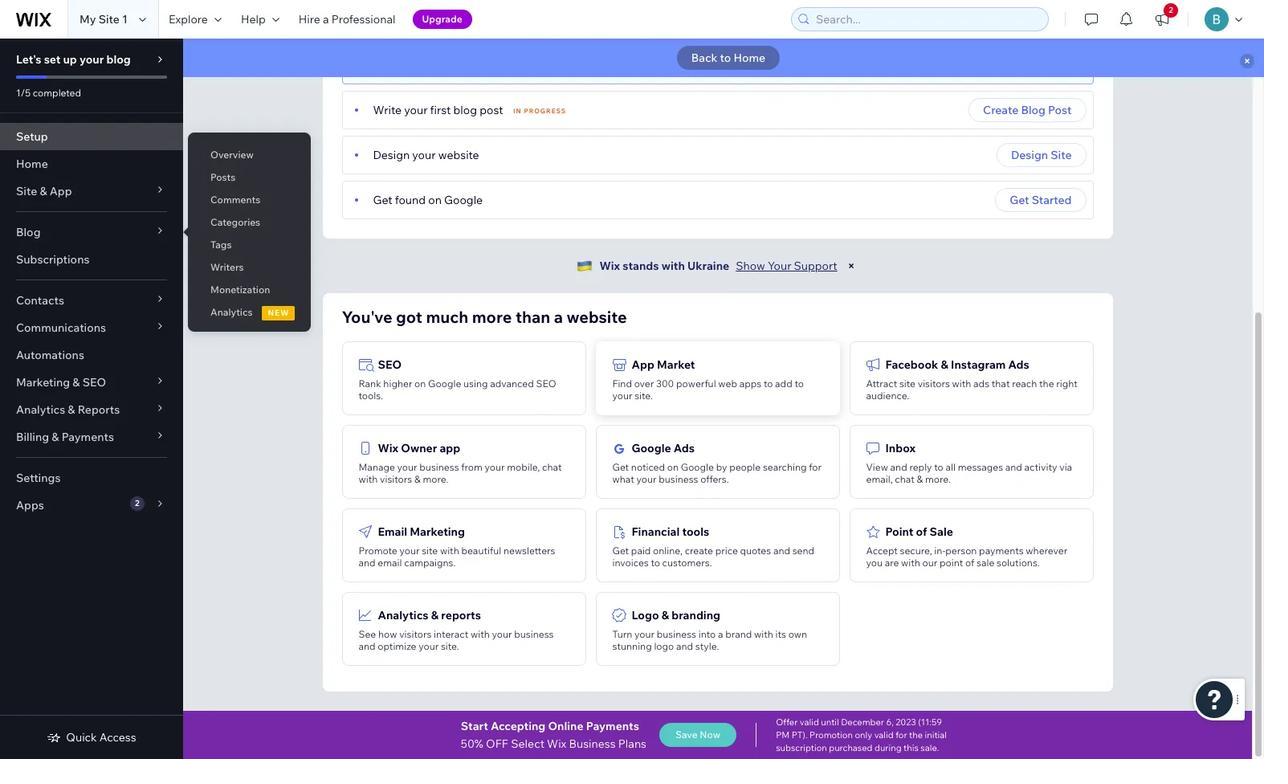 Task type: vqa. For each thing, say whether or not it's contained in the screenshot.


Task type: describe. For each thing, give the bounding box(es) containing it.
and inside get paid online, create price quotes and send invoices to customers.
[[773, 545, 790, 557]]

stands
[[623, 259, 659, 273]]

design for design your website
[[373, 148, 410, 162]]

marketing inside marketing & seo dropdown button
[[16, 375, 70, 390]]

start
[[461, 719, 488, 733]]

contacts button
[[0, 287, 183, 314]]

site for design
[[1051, 148, 1072, 162]]

reply
[[910, 461, 932, 473]]

powerful
[[676, 378, 716, 390]]

quick
[[66, 730, 97, 745]]

online,
[[653, 545, 683, 557]]

now
[[700, 729, 721, 741]]

find
[[612, 378, 632, 390]]

your right interact
[[492, 628, 512, 640]]

get started button
[[995, 188, 1086, 212]]

your up get found on google on the left of the page
[[412, 148, 436, 162]]

apps
[[16, 498, 44, 512]]

payments
[[979, 545, 1024, 557]]

campaigns.
[[404, 557, 456, 569]]

and inside promote your site with beautiful newsletters and email campaigns.
[[359, 557, 376, 569]]

email
[[378, 557, 402, 569]]

site inside site & app popup button
[[16, 184, 37, 198]]

1/5 completed
[[16, 87, 81, 99]]

get for get started
[[1010, 193, 1029, 207]]

1 vertical spatial blog
[[453, 103, 477, 117]]

0 vertical spatial valid
[[800, 716, 819, 728]]

first
[[430, 103, 451, 117]]

1 horizontal spatial marketing
[[410, 525, 465, 539]]

are
[[885, 557, 899, 569]]

progress
[[524, 107, 566, 115]]

google ads
[[632, 441, 695, 455]]

overview link
[[188, 141, 311, 169]]

wix for wix stands with ukraine show your support
[[600, 259, 620, 273]]

paid
[[631, 545, 651, 557]]

communications button
[[0, 314, 183, 341]]

6,
[[886, 716, 894, 728]]

chat inside manage your business from your mobile, chat with visitors & more.
[[542, 461, 562, 473]]

your
[[768, 259, 792, 273]]

2023
[[896, 716, 916, 728]]

your inside promote your site with beautiful newsletters and email campaigns.
[[400, 545, 420, 557]]

analytics for analytics & reports
[[378, 608, 429, 623]]

site for my
[[99, 12, 120, 27]]

your right from
[[485, 461, 505, 473]]

how
[[378, 628, 397, 640]]

tools
[[682, 525, 709, 539]]

invoices
[[612, 557, 649, 569]]

see how visitors interact with your business and optimize your site.
[[359, 628, 554, 652]]

billing
[[16, 430, 49, 444]]

and inside "see how visitors interact with your business and optimize your site."
[[359, 640, 376, 652]]

your down the 'owner' on the bottom of page
[[397, 461, 417, 473]]

professional
[[332, 12, 396, 27]]

logo
[[654, 640, 674, 652]]

web
[[718, 378, 737, 390]]

let's set up your blog
[[16, 52, 131, 67]]

categories link
[[188, 209, 311, 236]]

secure,
[[900, 545, 932, 557]]

your inside 'get noticed on google by people searching for what your business offers.'
[[637, 473, 657, 485]]

initial
[[925, 729, 947, 741]]

help button
[[231, 0, 289, 39]]

pm
[[776, 729, 790, 741]]

& inside view and reply to all messages and activity via email, chat & more.
[[917, 473, 923, 485]]

payments inside start accepting online payments 50% off select wix business plans
[[586, 719, 639, 733]]

quick access
[[66, 730, 136, 745]]

google for found
[[444, 193, 483, 207]]

2 inside button
[[1169, 5, 1173, 15]]

with inside "see how visitors interact with your business and optimize your site."
[[471, 628, 490, 640]]

wix stands with ukraine show your support
[[600, 259, 837, 273]]

found
[[395, 193, 426, 207]]

1 horizontal spatial seo
[[378, 357, 402, 372]]

in
[[513, 107, 522, 115]]

site & app
[[16, 184, 72, 198]]

with right stands on the top
[[662, 259, 685, 273]]

marketing & seo
[[16, 375, 106, 390]]

on for noticed
[[667, 461, 679, 473]]

upgrade button
[[413, 10, 472, 29]]

contacts
[[16, 293, 64, 308]]

monetization link
[[188, 276, 311, 304]]

access
[[99, 730, 136, 745]]

to inside view and reply to all messages and activity via email, chat & more.
[[934, 461, 944, 473]]

owner
[[401, 441, 437, 455]]

sidebar element
[[0, 39, 183, 759]]

site inside promote your site with beautiful newsletters and email campaigns.
[[422, 545, 438, 557]]

design your website
[[373, 148, 479, 162]]

off
[[486, 737, 508, 751]]

2 inside sidebar element
[[135, 498, 139, 508]]

ukraine
[[688, 259, 730, 273]]

create blog post button
[[969, 98, 1086, 122]]

searching
[[763, 461, 807, 473]]

1 vertical spatial ads
[[674, 441, 695, 455]]

on for found
[[428, 193, 442, 207]]

to inside button
[[720, 51, 731, 65]]

wix inside start accepting online payments 50% off select wix business plans
[[547, 737, 567, 751]]

hire a professional
[[299, 12, 396, 27]]

sale.
[[921, 742, 939, 753]]

sale
[[930, 525, 953, 539]]

business inside manage your business from your mobile, chat with visitors & more.
[[420, 461, 459, 473]]

design site
[[1011, 148, 1072, 162]]

seo inside dropdown button
[[82, 375, 106, 390]]

plans
[[618, 737, 647, 751]]

Search... field
[[811, 8, 1043, 31]]

online
[[548, 719, 584, 733]]

back to home
[[691, 51, 766, 65]]

attract site visitors with ads that reach the right audience.
[[866, 378, 1078, 402]]

select
[[511, 737, 545, 751]]

your left the first at left top
[[404, 103, 428, 117]]

chat inside view and reply to all messages and activity via email, chat & more.
[[895, 473, 915, 485]]

people
[[729, 461, 761, 473]]

analytics & reports button
[[0, 396, 183, 423]]

a inside turn your business into a brand with its own stunning logo and style.
[[718, 628, 723, 640]]

point
[[940, 557, 963, 569]]

hire a professional link
[[289, 0, 405, 39]]

payments inside dropdown button
[[62, 430, 114, 444]]

more. inside view and reply to all messages and activity via email, chat & more.
[[925, 473, 951, 485]]

facebook
[[886, 357, 938, 372]]

optimize
[[378, 640, 416, 652]]

help
[[241, 12, 266, 27]]

point of sale
[[886, 525, 953, 539]]

market
[[657, 357, 695, 372]]

this
[[904, 742, 919, 753]]

& for seo
[[73, 375, 80, 390]]

reports
[[78, 402, 120, 417]]

than
[[516, 307, 550, 327]]

instagram
[[951, 357, 1006, 372]]

for inside offer valid until december 6, 2023 (11:59 pm pt). promotion only valid for the initial subscription purchased during this sale.
[[896, 729, 907, 741]]

more. inside manage your business from your mobile, chat with visitors & more.
[[423, 473, 448, 485]]

offer
[[776, 716, 798, 728]]

wix for wix owner app
[[378, 441, 399, 455]]

pt).
[[792, 729, 808, 741]]

0 vertical spatial ads
[[1008, 357, 1030, 372]]



Task type: locate. For each thing, give the bounding box(es) containing it.
2 horizontal spatial wix
[[600, 259, 620, 273]]

for down 2023
[[896, 729, 907, 741]]

save
[[676, 729, 698, 741]]

0 vertical spatial wix
[[600, 259, 620, 273]]

0 vertical spatial 2
[[1169, 5, 1173, 15]]

0 horizontal spatial valid
[[800, 716, 819, 728]]

you've got much more than a website
[[342, 307, 627, 327]]

more.
[[423, 473, 448, 485], [925, 473, 951, 485]]

1 vertical spatial wix
[[378, 441, 399, 455]]

1 vertical spatial payments
[[586, 719, 639, 733]]

1 horizontal spatial site.
[[635, 390, 653, 402]]

and down inbox
[[890, 461, 907, 473]]

business inside 'get noticed on google by people searching for what your business offers.'
[[659, 473, 698, 485]]

1 horizontal spatial wix
[[547, 737, 567, 751]]

that
[[992, 378, 1010, 390]]

1 horizontal spatial the
[[1039, 378, 1054, 390]]

0 horizontal spatial site.
[[441, 640, 459, 652]]

its
[[776, 628, 786, 640]]

2 vertical spatial a
[[718, 628, 723, 640]]

marketing up promote your site with beautiful newsletters and email campaigns.
[[410, 525, 465, 539]]

1 horizontal spatial design
[[1011, 148, 1048, 162]]

1 horizontal spatial a
[[554, 307, 563, 327]]

offer valid until december 6, 2023 (11:59 pm pt). promotion only valid for the initial subscription purchased during this sale.
[[776, 716, 947, 753]]

2 vertical spatial visitors
[[399, 628, 432, 640]]

for
[[809, 461, 822, 473], [896, 729, 907, 741]]

during
[[875, 742, 902, 753]]

site. inside 'find over 300 powerful web apps to add to your site.'
[[635, 390, 653, 402]]

1 vertical spatial 2
[[135, 498, 139, 508]]

ads up 'get noticed on google by people searching for what your business offers.'
[[674, 441, 695, 455]]

higher
[[383, 378, 412, 390]]

valid up "pt)."
[[800, 716, 819, 728]]

1 vertical spatial site
[[422, 545, 438, 557]]

get left noticed
[[612, 461, 629, 473]]

comments link
[[188, 186, 311, 214]]

site left 1
[[99, 12, 120, 27]]

design down 'write'
[[373, 148, 410, 162]]

to inside get paid online, create price quotes and send invoices to customers.
[[651, 557, 660, 569]]

visitors for facebook
[[918, 378, 950, 390]]

billing & payments
[[16, 430, 114, 444]]

to right add
[[795, 378, 804, 390]]

analytics & reports
[[16, 402, 120, 417]]

for right searching
[[809, 461, 822, 473]]

to left all
[[934, 461, 944, 473]]

email,
[[866, 473, 893, 485]]

from
[[461, 461, 483, 473]]

1
[[122, 12, 128, 27]]

to left add
[[764, 378, 773, 390]]

visitors inside "see how visitors interact with your business and optimize your site."
[[399, 628, 432, 640]]

blog inside dropdown button
[[16, 225, 41, 239]]

& for reports
[[68, 402, 75, 417]]

with down facebook & instagram ads on the right top of the page
[[952, 378, 971, 390]]

2 vertical spatial site
[[16, 184, 37, 198]]

1 vertical spatial blog
[[16, 225, 41, 239]]

1 horizontal spatial site
[[900, 378, 916, 390]]

accepting
[[491, 719, 546, 733]]

analytics for analytics & reports
[[16, 402, 65, 417]]

with right are
[[901, 557, 920, 569]]

0 horizontal spatial site
[[16, 184, 37, 198]]

app inside popup button
[[50, 184, 72, 198]]

1 horizontal spatial payments
[[586, 719, 639, 733]]

analytics inside dropdown button
[[16, 402, 65, 417]]

payments
[[62, 430, 114, 444], [586, 719, 639, 733]]

your
[[80, 52, 104, 67], [404, 103, 428, 117], [412, 148, 436, 162], [612, 390, 633, 402], [397, 461, 417, 473], [485, 461, 505, 473], [637, 473, 657, 485], [400, 545, 420, 557], [492, 628, 512, 640], [635, 628, 655, 640], [419, 640, 439, 652]]

seo inside rank higher on google using advanced seo tools.
[[536, 378, 556, 390]]

your inside turn your business into a brand with its own stunning logo and style.
[[635, 628, 655, 640]]

seo right advanced
[[536, 378, 556, 390]]

setup
[[16, 129, 48, 144]]

design site button
[[997, 143, 1086, 167]]

0 horizontal spatial chat
[[542, 461, 562, 473]]

seo down automations link
[[82, 375, 106, 390]]

view and reply to all messages and activity via email, chat & more.
[[866, 461, 1072, 485]]

seo up higher
[[378, 357, 402, 372]]

2 vertical spatial on
[[667, 461, 679, 473]]

posts
[[210, 171, 236, 183]]

you've
[[342, 307, 392, 327]]

app up "over"
[[632, 357, 655, 372]]

1 vertical spatial for
[[896, 729, 907, 741]]

you
[[866, 557, 883, 569]]

0 vertical spatial website
[[438, 148, 479, 162]]

analytics for analytics
[[210, 306, 253, 318]]

blog left post
[[1021, 103, 1046, 117]]

for inside 'get noticed on google by people searching for what your business offers.'
[[809, 461, 822, 473]]

the inside attract site visitors with ads that reach the right audience.
[[1039, 378, 1054, 390]]

create
[[685, 545, 713, 557]]

more. down app
[[423, 473, 448, 485]]

2 horizontal spatial site
[[1051, 148, 1072, 162]]

0 horizontal spatial for
[[809, 461, 822, 473]]

more
[[472, 307, 512, 327]]

site. left 300
[[635, 390, 653, 402]]

0 horizontal spatial more.
[[423, 473, 448, 485]]

overview
[[210, 149, 254, 161]]

0 horizontal spatial app
[[50, 184, 72, 198]]

visitors down the 'owner' on the bottom of page
[[380, 473, 412, 485]]

visitors inside attract site visitors with ads that reach the right audience.
[[918, 378, 950, 390]]

& inside dropdown button
[[68, 402, 75, 417]]

google for noticed
[[681, 461, 714, 473]]

chat right email,
[[895, 473, 915, 485]]

0 horizontal spatial marketing
[[16, 375, 70, 390]]

& left reports
[[68, 402, 75, 417]]

payments down analytics & reports dropdown button
[[62, 430, 114, 444]]

style.
[[695, 640, 719, 652]]

wix up manage
[[378, 441, 399, 455]]

0 vertical spatial on
[[428, 193, 442, 207]]

1 horizontal spatial analytics
[[210, 306, 253, 318]]

& up interact
[[431, 608, 439, 623]]

site. inside "see how visitors interact with your business and optimize your site."
[[441, 640, 459, 652]]

0 horizontal spatial a
[[323, 12, 329, 27]]

marketing
[[16, 375, 70, 390], [410, 525, 465, 539]]

show your support button
[[736, 259, 837, 273]]

2 design from the left
[[1011, 148, 1048, 162]]

in-
[[934, 545, 946, 557]]

until
[[821, 716, 839, 728]]

get inside button
[[1010, 193, 1029, 207]]

to right back
[[720, 51, 731, 65]]

0 horizontal spatial website
[[438, 148, 479, 162]]

google inside rank higher on google using advanced seo tools.
[[428, 378, 461, 390]]

2 horizontal spatial a
[[718, 628, 723, 640]]

design
[[373, 148, 410, 162], [1011, 148, 1048, 162]]

wix
[[600, 259, 620, 273], [378, 441, 399, 455], [547, 737, 567, 751]]

wix down online
[[547, 737, 567, 751]]

get left paid
[[612, 545, 629, 557]]

site inside design site 'button'
[[1051, 148, 1072, 162]]

home down setup
[[16, 157, 48, 171]]

design for design site
[[1011, 148, 1048, 162]]

with inside attract site visitors with ads that reach the right audience.
[[952, 378, 971, 390]]

setup link
[[0, 123, 183, 150]]

0 horizontal spatial blog
[[16, 225, 41, 239]]

beautiful
[[461, 545, 501, 557]]

google for higher
[[428, 378, 461, 390]]

your inside 'find over 300 powerful web apps to add to your site.'
[[612, 390, 633, 402]]

a right the than
[[554, 307, 563, 327]]

much
[[426, 307, 468, 327]]

tags
[[210, 239, 232, 251]]

0 horizontal spatial on
[[415, 378, 426, 390]]

on inside rank higher on google using advanced seo tools.
[[415, 378, 426, 390]]

with left beautiful
[[440, 545, 459, 557]]

subscriptions
[[16, 252, 90, 267]]

marketing down automations
[[16, 375, 70, 390]]

0 vertical spatial analytics
[[210, 306, 253, 318]]

& up analytics & reports
[[73, 375, 80, 390]]

& for reports
[[431, 608, 439, 623]]

get noticed on google by people searching for what your business offers.
[[612, 461, 822, 485]]

1 vertical spatial the
[[909, 729, 923, 741]]

visitors
[[918, 378, 950, 390], [380, 473, 412, 485], [399, 628, 432, 640]]

design down create blog post
[[1011, 148, 1048, 162]]

start accepting online payments 50% off select wix business plans
[[461, 719, 647, 751]]

google right found
[[444, 193, 483, 207]]

set
[[44, 52, 61, 67]]

new
[[268, 308, 289, 318]]

with down reports
[[471, 628, 490, 640]]

email
[[378, 525, 407, 539]]

posts link
[[188, 164, 311, 191]]

0 horizontal spatial design
[[373, 148, 410, 162]]

with up promote on the bottom left of page
[[359, 473, 378, 485]]

get started
[[1010, 193, 1072, 207]]

and right logo
[[676, 640, 693, 652]]

into
[[699, 628, 716, 640]]

google inside 'get noticed on google by people searching for what your business offers.'
[[681, 461, 714, 473]]

get
[[373, 193, 392, 207], [1010, 193, 1029, 207], [612, 461, 629, 473], [612, 545, 629, 557]]

on right found
[[428, 193, 442, 207]]

website down the first at left top
[[438, 148, 479, 162]]

get left started
[[1010, 193, 1029, 207]]

of left sale
[[966, 557, 975, 569]]

1 design from the left
[[373, 148, 410, 162]]

blog down 1
[[106, 52, 131, 67]]

site down email marketing
[[422, 545, 438, 557]]

inbox
[[886, 441, 916, 455]]

visitors for analytics
[[399, 628, 432, 640]]

subscriptions link
[[0, 246, 183, 273]]

& inside popup button
[[40, 184, 47, 198]]

1 vertical spatial app
[[632, 357, 655, 372]]

business inside turn your business into a brand with its own stunning logo and style.
[[657, 628, 696, 640]]

via
[[1060, 461, 1072, 473]]

1 horizontal spatial chat
[[895, 473, 915, 485]]

a right hire
[[323, 12, 329, 27]]

your right up
[[80, 52, 104, 67]]

site inside attract site visitors with ads that reach the right audience.
[[900, 378, 916, 390]]

0 horizontal spatial analytics
[[16, 402, 65, 417]]

visitors down facebook
[[918, 378, 950, 390]]

with inside promote your site with beautiful newsletters and email campaigns.
[[440, 545, 459, 557]]

site. for &
[[441, 640, 459, 652]]

& right billing
[[52, 430, 59, 444]]

with inside manage your business from your mobile, chat with visitors & more.
[[359, 473, 378, 485]]

1 vertical spatial site
[[1051, 148, 1072, 162]]

2 vertical spatial wix
[[547, 737, 567, 751]]

more. left messages
[[925, 473, 951, 485]]

blog right the first at left top
[[453, 103, 477, 117]]

home inside button
[[734, 51, 766, 65]]

reach
[[1012, 378, 1037, 390]]

1 more. from the left
[[423, 473, 448, 485]]

1 horizontal spatial site
[[99, 12, 120, 27]]

app down home "link"
[[50, 184, 72, 198]]

0 horizontal spatial ads
[[674, 441, 695, 455]]

1 vertical spatial website
[[567, 307, 627, 327]]

1 horizontal spatial for
[[896, 729, 907, 741]]

0 vertical spatial home
[[734, 51, 766, 65]]

0 vertical spatial site.
[[635, 390, 653, 402]]

0 vertical spatial of
[[916, 525, 927, 539]]

& for payments
[[52, 430, 59, 444]]

of inside accept secure, in-person payments wherever you are with our point of sale solutions.
[[966, 557, 975, 569]]

and left how
[[359, 640, 376, 652]]

with inside turn your business into a brand with its own stunning logo and style.
[[754, 628, 773, 640]]

back to home alert
[[183, 39, 1264, 77]]

get inside get paid online, create price quotes and send invoices to customers.
[[612, 545, 629, 557]]

1 vertical spatial site.
[[441, 640, 459, 652]]

home inside "link"
[[16, 157, 48, 171]]

newsletters
[[504, 545, 555, 557]]

get for get found on google
[[373, 193, 392, 207]]

business inside "see how visitors interact with your business and optimize your site."
[[514, 628, 554, 640]]

get for get noticed on google by people searching for what your business offers.
[[612, 461, 629, 473]]

1 horizontal spatial 2
[[1169, 5, 1173, 15]]

& down home "link"
[[40, 184, 47, 198]]

business
[[420, 461, 459, 473], [659, 473, 698, 485], [514, 628, 554, 640], [657, 628, 696, 640]]

0 horizontal spatial seo
[[82, 375, 106, 390]]

& for app
[[40, 184, 47, 198]]

purchased
[[829, 742, 873, 753]]

0 horizontal spatial the
[[909, 729, 923, 741]]

interact
[[434, 628, 469, 640]]

1 vertical spatial a
[[554, 307, 563, 327]]

your left "over"
[[612, 390, 633, 402]]

0 vertical spatial visitors
[[918, 378, 950, 390]]

quick access button
[[47, 730, 136, 745]]

0 vertical spatial marketing
[[16, 375, 70, 390]]

1 horizontal spatial blog
[[453, 103, 477, 117]]

home
[[734, 51, 766, 65], [16, 157, 48, 171]]

logo
[[632, 608, 659, 623]]

0 vertical spatial site
[[99, 12, 120, 27]]

business
[[569, 737, 616, 751]]

& for instagram
[[941, 357, 949, 372]]

wix left stands on the top
[[600, 259, 620, 273]]

0 vertical spatial payments
[[62, 430, 114, 444]]

0 vertical spatial site
[[900, 378, 916, 390]]

0 vertical spatial app
[[50, 184, 72, 198]]

blog inside button
[[1021, 103, 1046, 117]]

the left right
[[1039, 378, 1054, 390]]

see
[[359, 628, 376, 640]]

google left using
[[428, 378, 461, 390]]

tags link
[[188, 231, 311, 259]]

right
[[1056, 378, 1078, 390]]

on for higher
[[415, 378, 426, 390]]

& down the 'owner' on the bottom of page
[[414, 473, 421, 485]]

financial tools
[[632, 525, 709, 539]]

get inside 'get noticed on google by people searching for what your business offers.'
[[612, 461, 629, 473]]

find over 300 powerful web apps to add to your site.
[[612, 378, 804, 402]]

home link
[[0, 150, 183, 178]]

1 vertical spatial on
[[415, 378, 426, 390]]

& inside manage your business from your mobile, chat with visitors & more.
[[414, 473, 421, 485]]

google up noticed
[[632, 441, 671, 455]]

1 vertical spatial visitors
[[380, 473, 412, 485]]

1 horizontal spatial app
[[632, 357, 655, 372]]

started
[[1032, 193, 1072, 207]]

1 horizontal spatial more.
[[925, 473, 951, 485]]

back
[[691, 51, 718, 65]]

visitors down 'analytics & reports'
[[399, 628, 432, 640]]

2 horizontal spatial on
[[667, 461, 679, 473]]

get left found
[[373, 193, 392, 207]]

valid up during
[[874, 729, 894, 741]]

& for branding
[[662, 608, 669, 623]]

2 horizontal spatial analytics
[[378, 608, 429, 623]]

& right facebook
[[941, 357, 949, 372]]

seo
[[378, 357, 402, 372], [82, 375, 106, 390], [536, 378, 556, 390]]

get for get paid online, create price quotes and send invoices to customers.
[[612, 545, 629, 557]]

0 vertical spatial the
[[1039, 378, 1054, 390]]

promote your site with beautiful newsletters and email campaigns.
[[359, 545, 555, 569]]

visitors inside manage your business from your mobile, chat with visitors & more.
[[380, 473, 412, 485]]

monetization
[[210, 284, 270, 296]]

& left all
[[917, 473, 923, 485]]

offers.
[[701, 473, 729, 485]]

analytics
[[210, 306, 253, 318], [16, 402, 65, 417], [378, 608, 429, 623]]

site down post
[[1051, 148, 1072, 162]]

apps
[[740, 378, 762, 390]]

site down setup
[[16, 184, 37, 198]]

1 vertical spatial home
[[16, 157, 48, 171]]

the up this
[[909, 729, 923, 741]]

analytics up how
[[378, 608, 429, 623]]

writers link
[[188, 254, 311, 281]]

the inside offer valid until december 6, 2023 (11:59 pm pt). promotion only valid for the initial subscription purchased during this sale.
[[909, 729, 923, 741]]

design inside design site 'button'
[[1011, 148, 1048, 162]]

2 vertical spatial analytics
[[378, 608, 429, 623]]

site. for market
[[635, 390, 653, 402]]

site. down reports
[[441, 640, 459, 652]]

0 horizontal spatial blog
[[106, 52, 131, 67]]

blog button
[[0, 218, 183, 246]]

analytics down monetization
[[210, 306, 253, 318]]

chat right mobile,
[[542, 461, 562, 473]]

a right into
[[718, 628, 723, 640]]

1 vertical spatial of
[[966, 557, 975, 569]]

0 vertical spatial blog
[[106, 52, 131, 67]]

and left activity
[[1005, 461, 1022, 473]]

& right logo
[[662, 608, 669, 623]]

2 horizontal spatial seo
[[536, 378, 556, 390]]

to right invoices
[[651, 557, 660, 569]]

0 horizontal spatial home
[[16, 157, 48, 171]]

with inside accept secure, in-person payments wherever you are with our point of sale solutions.
[[901, 557, 920, 569]]

with left its
[[754, 628, 773, 640]]

attract
[[866, 378, 897, 390]]

your down email marketing
[[400, 545, 420, 557]]

0 horizontal spatial site
[[422, 545, 438, 557]]

create blog post
[[983, 103, 1072, 117]]

advanced
[[490, 378, 534, 390]]

0 vertical spatial for
[[809, 461, 822, 473]]

1 horizontal spatial ads
[[1008, 357, 1030, 372]]

on right higher
[[415, 378, 426, 390]]

1 horizontal spatial valid
[[874, 729, 894, 741]]

1 horizontal spatial blog
[[1021, 103, 1046, 117]]

0 horizontal spatial payments
[[62, 430, 114, 444]]

1 horizontal spatial of
[[966, 557, 975, 569]]

support
[[794, 259, 837, 273]]

your right what
[[637, 473, 657, 485]]

0 horizontal spatial of
[[916, 525, 927, 539]]

1 vertical spatial valid
[[874, 729, 894, 741]]

write
[[373, 103, 402, 117]]

only
[[855, 729, 872, 741]]

chat
[[542, 461, 562, 473], [895, 473, 915, 485]]

and left send
[[773, 545, 790, 557]]

of up secure,
[[916, 525, 927, 539]]

your down logo
[[635, 628, 655, 640]]

2
[[1169, 5, 1173, 15], [135, 498, 139, 508]]

ads up "reach"
[[1008, 357, 1030, 372]]

your inside sidebar element
[[80, 52, 104, 67]]

2 more. from the left
[[925, 473, 951, 485]]

on down google ads at the bottom of the page
[[667, 461, 679, 473]]

website right the than
[[567, 307, 627, 327]]

on inside 'get noticed on google by people searching for what your business offers.'
[[667, 461, 679, 473]]

analytics up billing
[[16, 402, 65, 417]]

1 vertical spatial analytics
[[16, 402, 65, 417]]

0 horizontal spatial 2
[[135, 498, 139, 508]]

your down 'analytics & reports'
[[419, 640, 439, 652]]

0 vertical spatial blog
[[1021, 103, 1046, 117]]

and left email on the bottom left of page
[[359, 557, 376, 569]]

completed
[[33, 87, 81, 99]]

blog up subscriptions
[[16, 225, 41, 239]]

1 horizontal spatial home
[[734, 51, 766, 65]]

1 horizontal spatial website
[[567, 307, 627, 327]]

logo & branding
[[632, 608, 721, 623]]

0 vertical spatial a
[[323, 12, 329, 27]]

blog inside sidebar element
[[106, 52, 131, 67]]

site down facebook
[[900, 378, 916, 390]]

1 horizontal spatial on
[[428, 193, 442, 207]]

payments up plans
[[586, 719, 639, 733]]

and inside turn your business into a brand with its own stunning logo and style.
[[676, 640, 693, 652]]

home right back
[[734, 51, 766, 65]]



